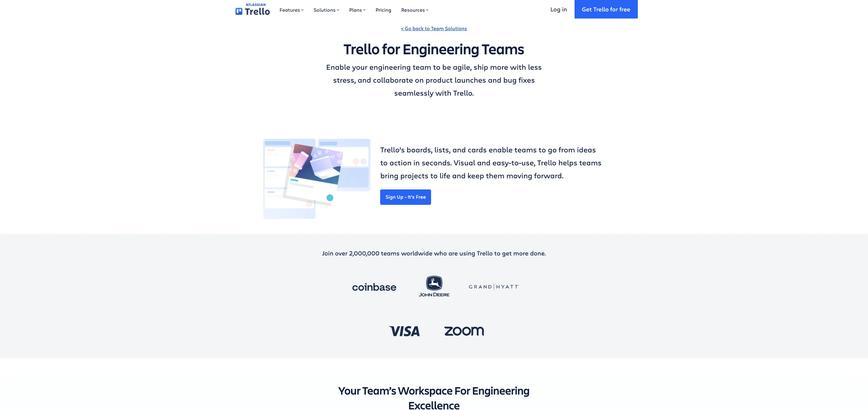 Task type: describe. For each thing, give the bounding box(es) containing it.
enable
[[489, 144, 513, 155]]

go
[[548, 144, 557, 155]]

trello's
[[380, 144, 405, 155]]

and up visual
[[453, 144, 466, 155]]

keep
[[468, 170, 484, 181]]

get trello for free link
[[575, 0, 638, 19]]

1 horizontal spatial in
[[562, 5, 567, 13]]

features
[[280, 6, 300, 13]]

easy-
[[493, 157, 512, 168]]

fixes
[[519, 75, 535, 85]]

launches
[[455, 75, 486, 85]]

and right life
[[452, 170, 466, 181]]

seamlessly
[[394, 88, 434, 98]]

for inside 'link'
[[611, 5, 618, 13]]

agile,
[[453, 62, 472, 72]]

it's
[[408, 194, 415, 200]]

free
[[416, 194, 426, 200]]

and left bug
[[488, 75, 502, 85]]

pricing
[[376, 6, 392, 13]]

more inside enable your engineering team to be agile, ship more with less stress, and collaborate on product launches and bug fixes seamlessly with trello.
[[490, 62, 508, 72]]

from
[[559, 144, 575, 155]]

workspace
[[398, 383, 453, 398]]

engineering inside your team's workspace for engineering excellence
[[472, 383, 530, 398]]

your team's workspace for engineering excellence
[[338, 383, 530, 410]]

sign
[[386, 194, 396, 200]]

engineering
[[370, 62, 411, 72]]

0 vertical spatial with
[[510, 62, 526, 72]]

free
[[620, 5, 631, 13]]

stress,
[[333, 75, 356, 85]]

to inside enable your engineering team to be agile, ship more with less stress, and collaborate on product launches and bug fixes seamlessly with trello.
[[433, 62, 441, 72]]

who
[[434, 249, 447, 257]]

grand hyatt logo image
[[469, 275, 519, 299]]

trello.
[[453, 88, 474, 98]]

<
[[401, 25, 404, 31]]

for
[[455, 383, 471, 398]]

get
[[582, 5, 592, 13]]

john deere logo image
[[409, 270, 459, 304]]

use,
[[522, 157, 536, 168]]

boards,
[[407, 144, 433, 155]]

are
[[449, 249, 458, 257]]

to left go
[[539, 144, 546, 155]]

on
[[415, 75, 424, 85]]

action
[[390, 157, 412, 168]]

trello up your
[[344, 39, 380, 58]]

log
[[551, 5, 561, 13]]

coinbase logo image
[[349, 275, 399, 299]]

trello inside 'link'
[[594, 5, 609, 13]]

be
[[442, 62, 451, 72]]

excellence
[[408, 398, 460, 410]]

plans
[[349, 6, 362, 13]]

0 horizontal spatial for
[[382, 39, 400, 58]]

zoom logo image
[[439, 319, 489, 343]]

projects
[[400, 170, 429, 181]]

product
[[426, 75, 453, 85]]

your
[[352, 62, 368, 72]]

lists,
[[435, 144, 451, 155]]

up
[[397, 194, 404, 200]]

resources button
[[396, 0, 434, 19]]

go
[[405, 25, 412, 31]]

using
[[460, 249, 475, 257]]

bug
[[503, 75, 517, 85]]

to up bring
[[380, 157, 388, 168]]

sign up - it's free
[[386, 194, 426, 200]]



Task type: locate. For each thing, give the bounding box(es) containing it.
0 vertical spatial more
[[490, 62, 508, 72]]

teams
[[515, 144, 537, 155], [580, 157, 602, 168], [381, 249, 400, 257]]

0 vertical spatial solutions
[[314, 6, 336, 13]]

trello
[[594, 5, 609, 13], [344, 39, 380, 58], [537, 157, 557, 168], [477, 249, 493, 257]]

bring
[[380, 170, 399, 181]]

worldwide
[[401, 249, 433, 257]]

and
[[358, 75, 371, 85], [488, 75, 502, 85], [453, 144, 466, 155], [477, 157, 491, 168], [452, 170, 466, 181]]

trello up forward. at right top
[[537, 157, 557, 168]]

trello's boards, lists, and cards enable teams to go from ideas to action in seconds. visual and easy-to-use, trello helps teams bring projects to life and keep them moving forward.
[[380, 144, 602, 181]]

0 horizontal spatial more
[[490, 62, 508, 72]]

helps
[[559, 157, 578, 168]]

team
[[413, 62, 431, 72]]

1 vertical spatial teams
[[580, 157, 602, 168]]

1 horizontal spatial for
[[611, 5, 618, 13]]

plans button
[[344, 0, 371, 19]]

more up bug
[[490, 62, 508, 72]]

-
[[405, 194, 407, 200]]

1 horizontal spatial teams
[[515, 144, 537, 155]]

0 vertical spatial in
[[562, 5, 567, 13]]

to
[[425, 25, 430, 31], [433, 62, 441, 72], [539, 144, 546, 155], [380, 157, 388, 168], [431, 170, 438, 181], [495, 249, 501, 257]]

to left the 'be'
[[433, 62, 441, 72]]

and down cards
[[477, 157, 491, 168]]

0 vertical spatial teams
[[515, 144, 537, 155]]

with down product
[[436, 88, 452, 98]]

< go back to team solutions link
[[401, 25, 467, 31]]

back
[[413, 25, 424, 31]]

log in link
[[543, 0, 575, 19]]

them
[[486, 170, 505, 181]]

to right back on the top
[[425, 25, 430, 31]]

solutions button
[[309, 0, 344, 19]]

enable your engineering team to be agile, ship more with less stress, and collaborate on product launches and bug fixes seamlessly with trello.
[[326, 62, 542, 98]]

0 horizontal spatial in
[[414, 157, 420, 168]]

trello for engineering teams
[[344, 39, 525, 58]]

seconds.
[[422, 157, 452, 168]]

pricing link
[[371, 0, 396, 19]]

for left free
[[611, 5, 618, 13]]

atlassian trello image
[[235, 3, 270, 15]]

collaborate
[[373, 75, 413, 85]]

solutions inside dropdown button
[[314, 6, 336, 13]]

< go back to team solutions
[[401, 25, 467, 31]]

features button
[[275, 0, 309, 19]]

teams up use,
[[515, 144, 537, 155]]

teams right 2,000,000
[[381, 249, 400, 257]]

visa logo image
[[379, 319, 429, 343]]

0 horizontal spatial with
[[436, 88, 452, 98]]

to-
[[512, 157, 522, 168]]

for up engineering
[[382, 39, 400, 58]]

1 vertical spatial for
[[382, 39, 400, 58]]

trello inside trello's boards, lists, and cards enable teams to go from ideas to action in seconds. visual and easy-to-use, trello helps teams bring projects to life and keep them moving forward.
[[537, 157, 557, 168]]

with up bug
[[510, 62, 526, 72]]

in up "projects"
[[414, 157, 420, 168]]

in inside trello's boards, lists, and cards enable teams to go from ideas to action in seconds. visual and easy-to-use, trello helps teams bring projects to life and keep them moving forward.
[[414, 157, 420, 168]]

done.
[[530, 249, 546, 257]]

visual
[[454, 157, 475, 168]]

join over 2,000,000 teams worldwide who are using trello to get more done.
[[322, 249, 546, 257]]

forward.
[[534, 170, 564, 181]]

teams down ideas
[[580, 157, 602, 168]]

2,000,000
[[349, 249, 380, 257]]

get trello for free
[[582, 5, 631, 13]]

engineering
[[403, 39, 480, 58], [472, 383, 530, 398]]

ideas
[[577, 144, 596, 155]]

in right log on the right top of page
[[562, 5, 567, 13]]

log in
[[551, 5, 567, 13]]

0 vertical spatial for
[[611, 5, 618, 13]]

2 vertical spatial teams
[[381, 249, 400, 257]]

in
[[562, 5, 567, 13], [414, 157, 420, 168]]

resources
[[401, 6, 425, 13]]

trello right using
[[477, 249, 493, 257]]

1 vertical spatial in
[[414, 157, 420, 168]]

to left life
[[431, 170, 438, 181]]

0 vertical spatial engineering
[[403, 39, 480, 58]]

1 vertical spatial more
[[514, 249, 529, 257]]

0 horizontal spatial solutions
[[314, 6, 336, 13]]

trello right get
[[594, 5, 609, 13]]

with
[[510, 62, 526, 72], [436, 88, 452, 98]]

and down your
[[358, 75, 371, 85]]

1 vertical spatial with
[[436, 88, 452, 98]]

your
[[338, 383, 361, 398]]

ship
[[474, 62, 488, 72]]

join
[[322, 249, 334, 257]]

for
[[611, 5, 618, 13], [382, 39, 400, 58]]

less
[[528, 62, 542, 72]]

team
[[431, 25, 444, 31]]

0 horizontal spatial teams
[[381, 249, 400, 257]]

2 horizontal spatial teams
[[580, 157, 602, 168]]

1 vertical spatial solutions
[[445, 25, 467, 31]]

life
[[440, 170, 451, 181]]

1 horizontal spatial solutions
[[445, 25, 467, 31]]

1 horizontal spatial with
[[510, 62, 526, 72]]

1 horizontal spatial more
[[514, 249, 529, 257]]

cards
[[468, 144, 487, 155]]

over
[[335, 249, 348, 257]]

enable
[[326, 62, 350, 72]]

solutions
[[314, 6, 336, 13], [445, 25, 467, 31]]

more
[[490, 62, 508, 72], [514, 249, 529, 257]]

1 vertical spatial engineering
[[472, 383, 530, 398]]

more right the get
[[514, 249, 529, 257]]

get
[[502, 249, 512, 257]]

teams
[[482, 39, 525, 58]]

to left the get
[[495, 249, 501, 257]]

team's
[[362, 383, 396, 398]]

sign up - it's free link
[[380, 189, 431, 205]]

moving
[[507, 170, 533, 181]]



Task type: vqa. For each thing, say whether or not it's contained in the screenshot.
top "in"
yes



